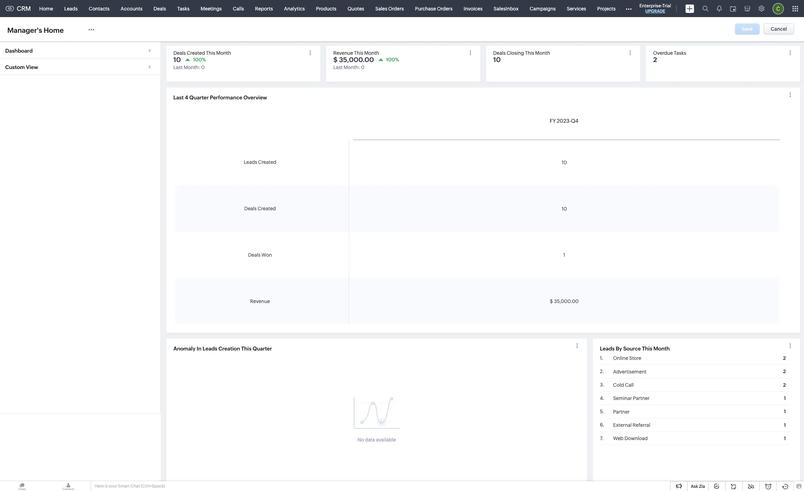 Task type: vqa. For each thing, say whether or not it's contained in the screenshot.
NOV 8,  4:07 PM - 5:07 PM
no



Task type: describe. For each thing, give the bounding box(es) containing it.
sales orders
[[376, 6, 404, 11]]

products
[[316, 6, 337, 11]]

this right source
[[643, 346, 653, 352]]

salesinbox
[[494, 6, 519, 11]]

sales
[[376, 6, 388, 11]]

create menu element
[[682, 0, 699, 17]]

4
[[185, 95, 188, 101]]

calendar image
[[731, 6, 737, 11]]

quotes
[[348, 6, 364, 11]]

revenue
[[334, 50, 353, 56]]

view
[[26, 64, 38, 70]]

signals image
[[717, 6, 722, 12]]

profile image
[[773, 3, 784, 14]]

upgrade
[[646, 9, 666, 14]]

zia
[[700, 485, 705, 489]]

meetings link
[[195, 0, 228, 17]]

projects
[[598, 6, 616, 11]]

chat
[[131, 484, 140, 489]]

accounts
[[121, 6, 143, 11]]

calls
[[233, 6, 244, 11]]

last
[[173, 95, 184, 101]]

last 4 quarter performance overview
[[173, 95, 267, 101]]

services link
[[562, 0, 592, 17]]

closing
[[507, 50, 524, 56]]

invoices link
[[458, 0, 488, 17]]

1 vertical spatial tasks
[[674, 50, 687, 56]]

quotes link
[[342, 0, 370, 17]]

campaigns link
[[524, 0, 562, 17]]

cancel button
[[764, 23, 795, 35]]

reports link
[[250, 0, 279, 17]]

trial
[[663, 3, 672, 8]]

0 horizontal spatial quarter
[[190, 95, 209, 101]]

contacts
[[89, 6, 110, 11]]

orders for purchase orders
[[437, 6, 453, 11]]

analytics
[[284, 6, 305, 11]]

overdue tasks
[[654, 50, 687, 56]]

signals element
[[713, 0, 726, 17]]

leads by source this month
[[600, 346, 670, 352]]

deals for deals created this month
[[173, 50, 186, 56]]

here is your smart chat (ctrl+space)
[[95, 484, 165, 489]]

contacts link
[[83, 0, 115, 17]]

home
[[39, 6, 53, 11]]

performance
[[210, 95, 242, 101]]

custom view
[[5, 64, 38, 70]]

0 horizontal spatial tasks
[[177, 6, 190, 11]]

leads link
[[59, 0, 83, 17]]

1 horizontal spatial quarter
[[253, 346, 272, 352]]

in
[[197, 346, 202, 352]]

deals created this month
[[173, 50, 231, 56]]

chats image
[[0, 482, 44, 492]]

leads for leads by source this month
[[600, 346, 615, 352]]

purchase orders link
[[410, 0, 458, 17]]

accounts link
[[115, 0, 148, 17]]

tasks link
[[172, 0, 195, 17]]

services
[[567, 6, 587, 11]]

this right creation
[[241, 346, 252, 352]]

leads for leads
[[64, 6, 78, 11]]

this right created on the left top of the page
[[206, 50, 215, 56]]

projects link
[[592, 0, 622, 17]]



Task type: locate. For each thing, give the bounding box(es) containing it.
home link
[[34, 0, 59, 17]]

1 horizontal spatial orders
[[437, 6, 453, 11]]

tasks
[[177, 6, 190, 11], [674, 50, 687, 56]]

crm
[[17, 5, 31, 12]]

quarter
[[190, 95, 209, 101], [253, 346, 272, 352]]

deals closing this month
[[494, 50, 550, 56]]

deals link
[[148, 0, 172, 17]]

products link
[[311, 0, 342, 17]]

0 vertical spatial quarter
[[190, 95, 209, 101]]

campaigns
[[530, 6, 556, 11]]

0 horizontal spatial deals
[[154, 6, 166, 11]]

reports
[[255, 6, 273, 11]]

cancel
[[771, 26, 788, 32]]

sales orders link
[[370, 0, 410, 17]]

smart
[[118, 484, 130, 489]]

leads right home link
[[64, 6, 78, 11]]

deals for deals closing this month
[[494, 50, 506, 56]]

source
[[624, 346, 641, 352]]

0 horizontal spatial orders
[[389, 6, 404, 11]]

revenue this month
[[334, 50, 379, 56]]

leads
[[64, 6, 78, 11], [203, 346, 217, 352], [600, 346, 615, 352]]

quarter right 4
[[190, 95, 209, 101]]

creation
[[219, 346, 240, 352]]

Other Modules field
[[622, 3, 637, 14]]

tasks right deals link
[[177, 6, 190, 11]]

created
[[187, 50, 205, 56]]

deals left tasks link
[[154, 6, 166, 11]]

2 orders from the left
[[437, 6, 453, 11]]

meetings
[[201, 6, 222, 11]]

contacts image
[[46, 482, 90, 492]]

month right created on the left top of the page
[[216, 50, 231, 56]]

purchase orders
[[415, 6, 453, 11]]

this right revenue
[[354, 50, 364, 56]]

custom
[[5, 64, 25, 70]]

1 horizontal spatial deals
[[173, 50, 186, 56]]

by
[[616, 346, 623, 352]]

None text field
[[5, 25, 83, 35]]

search image
[[703, 6, 709, 12]]

orders for sales orders
[[389, 6, 404, 11]]

dashboard
[[5, 48, 33, 54]]

calls link
[[228, 0, 250, 17]]

1 vertical spatial quarter
[[253, 346, 272, 352]]

month
[[216, 50, 231, 56], [365, 50, 379, 56], [536, 50, 550, 56], [654, 346, 670, 352]]

(ctrl+space)
[[141, 484, 165, 489]]

deals left created on the left top of the page
[[173, 50, 186, 56]]

search element
[[699, 0, 713, 17]]

0 horizontal spatial leads
[[64, 6, 78, 11]]

anomaly in leads creation this quarter
[[173, 346, 272, 352]]

month right revenue
[[365, 50, 379, 56]]

month right the closing
[[536, 50, 550, 56]]

deals for deals
[[154, 6, 166, 11]]

dashboard link
[[0, 42, 161, 58]]

month right source
[[654, 346, 670, 352]]

orders inside "link"
[[437, 6, 453, 11]]

quarter right creation
[[253, 346, 272, 352]]

orders
[[389, 6, 404, 11], [437, 6, 453, 11]]

this right the closing
[[525, 50, 535, 56]]

tasks right overdue
[[674, 50, 687, 56]]

enterprise-trial upgrade
[[640, 3, 672, 14]]

here
[[95, 484, 104, 489]]

1 horizontal spatial leads
[[203, 346, 217, 352]]

salesinbox link
[[488, 0, 524, 17]]

crm link
[[6, 5, 31, 12]]

deals left the closing
[[494, 50, 506, 56]]

leads left by
[[600, 346, 615, 352]]

orders right purchase
[[437, 6, 453, 11]]

custom view link
[[0, 58, 161, 75]]

2 horizontal spatial deals
[[494, 50, 506, 56]]

1 horizontal spatial tasks
[[674, 50, 687, 56]]

invoices
[[464, 6, 483, 11]]

ask
[[691, 485, 699, 489]]

0 vertical spatial tasks
[[177, 6, 190, 11]]

leads right in
[[203, 346, 217, 352]]

purchase
[[415, 6, 436, 11]]

your
[[109, 484, 117, 489]]

analytics link
[[279, 0, 311, 17]]

1 orders from the left
[[389, 6, 404, 11]]

this
[[206, 50, 215, 56], [354, 50, 364, 56], [525, 50, 535, 56], [241, 346, 252, 352], [643, 346, 653, 352]]

profile element
[[769, 0, 789, 17]]

ask zia
[[691, 485, 705, 489]]

is
[[105, 484, 108, 489]]

overview
[[244, 95, 267, 101]]

2 horizontal spatial leads
[[600, 346, 615, 352]]

anomaly
[[173, 346, 196, 352]]

orders right sales
[[389, 6, 404, 11]]

enterprise-
[[640, 3, 663, 8]]

create menu image
[[686, 4, 695, 13]]

deals
[[154, 6, 166, 11], [173, 50, 186, 56], [494, 50, 506, 56]]

overdue
[[654, 50, 673, 56]]



